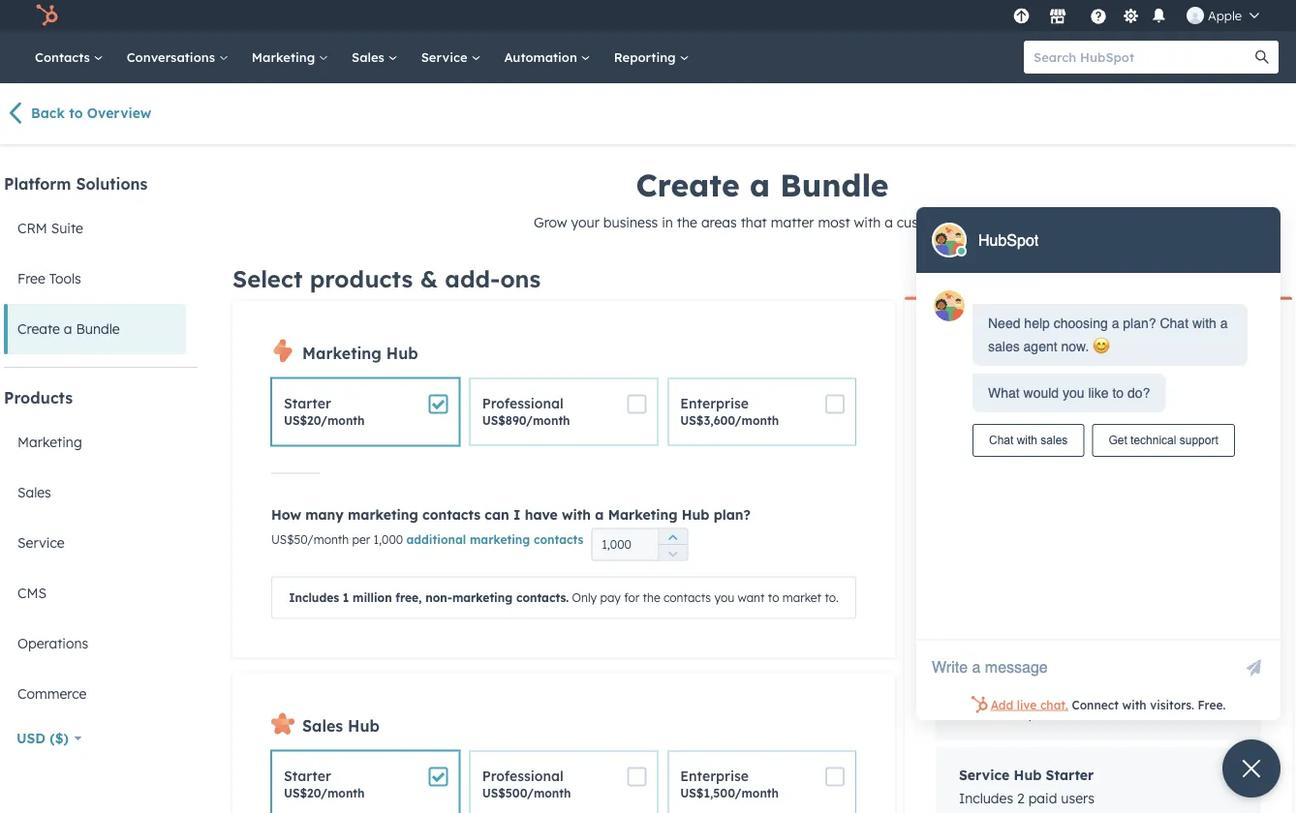 Task type: vqa. For each thing, say whether or not it's contained in the screenshot.
($)
yes



Task type: locate. For each thing, give the bounding box(es) containing it.
starter us$20 /month inside marketing hub group
[[284, 395, 365, 428]]

1 vertical spatial 2
[[1017, 790, 1025, 807]]

/month inside enterprise us$1,500 /month
[[735, 787, 779, 801]]

to.
[[825, 591, 839, 605]]

us$20 main content
[[232, 164, 1292, 814]]

service down sales hub starter includes 2 paid users
[[959, 767, 1010, 784]]

1 horizontal spatial service link
[[409, 31, 492, 83]]

0 vertical spatial to
[[69, 104, 83, 121]]

0 vertical spatial 2
[[1017, 705, 1025, 722]]

1 users from the top
[[1061, 705, 1095, 722]]

2 starter us$20 /month from the top
[[284, 768, 365, 801]]

0 vertical spatial sales link
[[340, 31, 409, 83]]

to inside button
[[69, 104, 83, 121]]

1 horizontal spatial bundle
[[780, 166, 889, 204]]

the right in
[[677, 214, 697, 231]]

i
[[513, 506, 521, 523]]

marketing
[[348, 506, 418, 523], [470, 533, 530, 547], [452, 591, 513, 605]]

marketing up 1,000
[[348, 506, 418, 523]]

service inside service hub starter includes 2 paid users
[[959, 767, 1010, 784]]

0 horizontal spatial with
[[562, 506, 591, 523]]

2 enterprise from the top
[[680, 768, 749, 785]]

starter us$20 /month inside sales hub group
[[284, 768, 365, 801]]

with inside create a bundle grow your business in the areas that matter most with a custom toolkit.
[[854, 214, 881, 231]]

2 vertical spatial contacts
[[664, 591, 711, 605]]

None checkbox
[[271, 378, 460, 446], [469, 378, 658, 446], [271, 378, 460, 446], [469, 378, 658, 446]]

2 2 from the top
[[1017, 790, 1025, 807]]

solutions
[[76, 174, 148, 194]]

to
[[69, 104, 83, 121], [768, 591, 779, 605]]

2 vertical spatial marketing
[[452, 591, 513, 605]]

hub for service hub starter includes 2 paid users
[[1014, 767, 1042, 784]]

professional inside professional us$890 /month
[[482, 395, 564, 412]]

free tools link
[[4, 254, 186, 304]]

group
[[658, 528, 687, 561]]

automation
[[504, 49, 581, 65]]

marketplaces image
[[1049, 9, 1066, 26]]

automation link
[[492, 31, 602, 83]]

0 horizontal spatial to
[[69, 104, 83, 121]]

professional inside professional us$500 /month
[[482, 768, 564, 785]]

1 vertical spatial enterprise
[[680, 768, 749, 785]]

a up that
[[750, 166, 770, 204]]

0 vertical spatial create
[[636, 166, 740, 204]]

/month inside professional us$500 /month
[[527, 787, 571, 801]]

crm suite link
[[4, 203, 186, 254]]

bundle up most
[[780, 166, 889, 204]]

service left automation
[[421, 49, 471, 65]]

to right want
[[768, 591, 779, 605]]

1 vertical spatial includes
[[959, 705, 1013, 722]]

hub inside sales hub starter includes 2 paid users
[[999, 681, 1027, 698]]

2 horizontal spatial service
[[959, 767, 1010, 784]]

create
[[636, 166, 740, 204], [17, 321, 60, 338]]

contacts up additional
[[422, 506, 481, 523]]

free
[[17, 270, 45, 287]]

us$20 for professional us$890 /month
[[284, 414, 321, 428]]

1 horizontal spatial the
[[677, 214, 697, 231]]

professional up us$500
[[482, 768, 564, 785]]

market
[[783, 591, 822, 605]]

2 vertical spatial includes
[[959, 790, 1013, 807]]

2 inside service hub starter includes 2 paid users
[[1017, 790, 1025, 807]]

us$20 down sales hub
[[284, 787, 321, 801]]

create inside platform solutions element
[[17, 321, 60, 338]]

matter
[[771, 214, 814, 231]]

upgrade image
[[1013, 8, 1030, 26]]

annually for pay monthly
[[1018, 343, 1060, 357]]

us$20 inside sales hub group
[[284, 787, 321, 801]]

2 horizontal spatial contacts
[[664, 591, 711, 605]]

bundle inside platform solutions element
[[76, 321, 120, 338]]

paid inside service hub starter includes 2 paid users
[[1028, 790, 1057, 807]]

1 horizontal spatial create
[[636, 166, 740, 204]]

1 vertical spatial service
[[17, 535, 65, 552]]

2 pay from the left
[[1147, 330, 1167, 343]]

1 vertical spatial with
[[562, 506, 591, 523]]

users inside service hub starter includes 2 paid users
[[1061, 790, 1095, 807]]

starter inside marketing hub group
[[284, 395, 331, 412]]

1 commit from the left
[[975, 343, 1015, 357]]

1 paid from the top
[[1028, 705, 1057, 722]]

includes
[[289, 591, 339, 605], [959, 705, 1013, 722], [959, 790, 1013, 807]]

pay inside pay monthly commit annually
[[984, 330, 1005, 343]]

None checkbox
[[668, 378, 856, 446], [271, 751, 460, 814], [469, 751, 658, 814], [668, 751, 856, 814], [668, 378, 856, 446], [271, 751, 460, 814], [469, 751, 658, 814], [668, 751, 856, 814]]

business
[[603, 214, 658, 231]]

annually inside pay monthly commit annually
[[1018, 343, 1060, 357]]

at
[[993, 461, 1013, 485]]

monthly
[[1008, 330, 1051, 343]]

operations link
[[4, 619, 186, 669]]

us$20 inside marketing hub group
[[284, 414, 321, 428]]

annually inside the pay upfront commit annually
[[1180, 343, 1222, 357]]

sales hub group
[[271, 751, 856, 814]]

Search HubSpot search field
[[1024, 41, 1261, 74]]

create for create a bundle grow your business in the areas that matter most with a custom toolkit.
[[636, 166, 740, 204]]

0 vertical spatial with
[[854, 214, 881, 231]]

paid inside sales hub starter includes 2 paid users
[[1028, 705, 1057, 722]]

starter us$20 /month down marketing hub
[[284, 395, 365, 428]]

annually up us$20 /mo
[[1018, 343, 1060, 357]]

1 vertical spatial sales link
[[4, 468, 186, 518]]

us$20 down marketing hub
[[284, 414, 321, 428]]

1 horizontal spatial to
[[768, 591, 779, 605]]

a down tools
[[64, 321, 72, 338]]

starter us$20 /month
[[284, 395, 365, 428], [284, 768, 365, 801]]

service up cms
[[17, 535, 65, 552]]

bundle
[[780, 166, 889, 204], [76, 321, 120, 338]]

suite
[[51, 220, 83, 237]]

1 vertical spatial paid
[[1028, 790, 1057, 807]]

how
[[271, 506, 301, 523]]

usd ($) button
[[4, 720, 95, 758]]

apple
[[1208, 7, 1242, 23]]

1 horizontal spatial service
[[421, 49, 471, 65]]

hub inside service hub starter includes 2 paid users
[[1014, 767, 1042, 784]]

with right have
[[562, 506, 591, 523]]

to inside us$20 main content
[[768, 591, 779, 605]]

1 vertical spatial starter us$20 /month
[[284, 768, 365, 801]]

annually down '/mo'
[[1086, 437, 1170, 461]]

billed annually at us$360 us$240 /yr
[[993, 437, 1204, 485]]

enterprise inside enterprise us$3,600 /month
[[680, 395, 749, 412]]

0 horizontal spatial commit
[[975, 343, 1015, 357]]

0 vertical spatial enterprise
[[680, 395, 749, 412]]

2 paid from the top
[[1028, 790, 1057, 807]]

includes for service
[[959, 790, 1013, 807]]

users inside sales hub starter includes 2 paid users
[[1061, 705, 1095, 722]]

1 vertical spatial the
[[643, 591, 660, 605]]

1 enterprise from the top
[[680, 395, 749, 412]]

marketing down the can
[[470, 533, 530, 547]]

want
[[738, 591, 765, 605]]

1 professional from the top
[[482, 395, 564, 412]]

1 vertical spatial marketing
[[470, 533, 530, 547]]

us$20
[[1009, 379, 1125, 425], [284, 414, 321, 428], [284, 787, 321, 801]]

1 vertical spatial professional
[[482, 768, 564, 785]]

commit for pay upfront
[[1137, 343, 1177, 357]]

2 professional from the top
[[482, 768, 564, 785]]

close image
[[1240, 758, 1252, 770]]

0 horizontal spatial service
[[17, 535, 65, 552]]

with right most
[[854, 214, 881, 231]]

enterprise inside enterprise us$1,500 /month
[[680, 768, 749, 785]]

0 vertical spatial professional
[[482, 395, 564, 412]]

create down free
[[17, 321, 60, 338]]

annually inside billed annually at us$360 us$240 /yr
[[1086, 437, 1170, 461]]

0 vertical spatial service link
[[409, 31, 492, 83]]

includes inside service hub starter includes 2 paid users
[[959, 790, 1013, 807]]

0 horizontal spatial sales link
[[4, 468, 186, 518]]

1 vertical spatial bundle
[[76, 321, 120, 338]]

1 horizontal spatial with
[[854, 214, 881, 231]]

the
[[677, 214, 697, 231], [643, 591, 660, 605]]

create for create a bundle
[[17, 321, 60, 338]]

1 horizontal spatial commit
[[1137, 343, 1177, 357]]

the right for
[[643, 591, 660, 605]]

1 horizontal spatial annually
[[1086, 437, 1170, 461]]

sales hub
[[302, 716, 380, 736]]

pay left upfront
[[1147, 330, 1167, 343]]

close image
[[1240, 673, 1252, 684]]

pay
[[984, 330, 1005, 343], [1147, 330, 1167, 343]]

toolkit.
[[948, 214, 991, 231]]

professional for professional us$500 /month
[[482, 768, 564, 785]]

us$20 for professional us$500 /month
[[284, 787, 321, 801]]

0 vertical spatial starter us$20 /month
[[284, 395, 365, 428]]

search image
[[1255, 50, 1269, 64]]

hub for sales hub
[[348, 716, 380, 736]]

0 vertical spatial paid
[[1028, 705, 1057, 722]]

apple lee image
[[1187, 7, 1204, 24]]

per
[[352, 533, 370, 547]]

marketing link
[[240, 31, 340, 83], [4, 418, 186, 468]]

1 horizontal spatial pay
[[1147, 330, 1167, 343]]

us$50
[[271, 533, 307, 547]]

back to overview
[[31, 104, 151, 121]]

users
[[1061, 705, 1095, 722], [1061, 790, 1095, 807]]

commit for pay monthly
[[975, 343, 1015, 357]]

apple button
[[1175, 0, 1271, 31]]

2 users from the top
[[1061, 790, 1095, 807]]

how many marketing contacts can i have with a marketing hub plan?
[[271, 506, 751, 523]]

pay left monthly
[[984, 330, 1005, 343]]

users for service hub starter
[[1061, 790, 1095, 807]]

marketing down the additional marketing contacts "button"
[[452, 591, 513, 605]]

with
[[854, 214, 881, 231], [562, 506, 591, 523]]

0 horizontal spatial contacts
[[422, 506, 481, 523]]

0 vertical spatial contacts
[[422, 506, 481, 523]]

enterprise up us$1,500
[[680, 768, 749, 785]]

service link left automation
[[409, 31, 492, 83]]

0 horizontal spatial the
[[643, 591, 660, 605]]

cms
[[17, 585, 46, 602]]

you
[[714, 591, 734, 605]]

enterprise up us$3,600
[[680, 395, 749, 412]]

enterprise for professional us$500 /month
[[680, 768, 749, 785]]

service inside products element
[[17, 535, 65, 552]]

0 vertical spatial marketing
[[348, 506, 418, 523]]

1 pay from the left
[[984, 330, 1005, 343]]

custom
[[897, 214, 944, 231]]

1 horizontal spatial sales link
[[340, 31, 409, 83]]

0 horizontal spatial service link
[[4, 518, 186, 569]]

pay monthly commit annually
[[975, 330, 1060, 357]]

hubspot link
[[23, 4, 73, 27]]

0 vertical spatial bundle
[[780, 166, 889, 204]]

annually up '/mo'
[[1180, 343, 1222, 357]]

users for sales hub starter
[[1061, 705, 1095, 722]]

us$3,600
[[680, 414, 735, 428]]

contacts left "you"
[[664, 591, 711, 605]]

platform solutions
[[4, 174, 148, 194]]

2
[[1017, 705, 1025, 722], [1017, 790, 1025, 807]]

commit inside pay monthly commit annually
[[975, 343, 1015, 357]]

conversations link
[[115, 31, 240, 83]]

bundle down free tools link
[[76, 321, 120, 338]]

includes inside sales hub starter includes 2 paid users
[[959, 705, 1013, 722]]

2 for service
[[1017, 790, 1025, 807]]

1 horizontal spatial marketing link
[[240, 31, 340, 83]]

/month inside enterprise us$3,600 /month
[[735, 414, 779, 428]]

create inside create a bundle grow your business in the areas that matter most with a custom toolkit.
[[636, 166, 740, 204]]

0 vertical spatial marketing link
[[240, 31, 340, 83]]

0 horizontal spatial create
[[17, 321, 60, 338]]

pay for pay upfront
[[1147, 330, 1167, 343]]

to right back
[[69, 104, 83, 121]]

0 vertical spatial users
[[1061, 705, 1095, 722]]

commerce link
[[4, 669, 186, 720]]

contacts down have
[[534, 533, 583, 547]]

areas
[[701, 214, 737, 231]]

0 horizontal spatial annually
[[1018, 343, 1060, 357]]

select
[[232, 264, 303, 293]]

contacts.
[[516, 591, 569, 605]]

a
[[750, 166, 770, 204], [885, 214, 893, 231], [64, 321, 72, 338], [595, 506, 604, 523]]

enterprise for professional us$890 /month
[[680, 395, 749, 412]]

1 vertical spatial contacts
[[534, 533, 583, 547]]

0 horizontal spatial marketing link
[[4, 418, 186, 468]]

1 vertical spatial create
[[17, 321, 60, 338]]

2 vertical spatial service
[[959, 767, 1010, 784]]

professional up us$890
[[482, 395, 564, 412]]

service
[[421, 49, 471, 65], [17, 535, 65, 552], [959, 767, 1010, 784]]

1 vertical spatial to
[[768, 591, 779, 605]]

0 vertical spatial the
[[677, 214, 697, 231]]

/month
[[321, 414, 365, 428], [526, 414, 570, 428], [735, 414, 779, 428], [307, 533, 349, 547], [321, 787, 365, 801], [527, 787, 571, 801], [735, 787, 779, 801]]

commit inside the pay upfront commit annually
[[1137, 343, 1177, 357]]

operations
[[17, 635, 88, 652]]

starter us$20 /month down sales hub
[[284, 768, 365, 801]]

service link up cms
[[4, 518, 186, 569]]

0 horizontal spatial bundle
[[76, 321, 120, 338]]

platform
[[4, 174, 71, 194]]

1 vertical spatial service link
[[4, 518, 186, 569]]

1 vertical spatial users
[[1061, 790, 1095, 807]]

bundle inside create a bundle grow your business in the areas that matter most with a custom toolkit.
[[780, 166, 889, 204]]

professional us$500 /month
[[482, 768, 571, 801]]

marketing
[[252, 49, 319, 65], [302, 343, 382, 363], [17, 434, 82, 451], [608, 506, 678, 523]]

annually for pay upfront
[[1180, 343, 1222, 357]]

pay inside the pay upfront commit annually
[[1147, 330, 1167, 343]]

products
[[310, 264, 413, 293]]

annually
[[1018, 343, 1060, 357], [1180, 343, 1222, 357], [1086, 437, 1170, 461]]

0 horizontal spatial pay
[[984, 330, 1005, 343]]

2 commit from the left
[[1137, 343, 1177, 357]]

create up in
[[636, 166, 740, 204]]

additional marketing contacts button
[[406, 533, 583, 547]]

1 starter us$20 /month from the top
[[284, 395, 365, 428]]

1 horizontal spatial contacts
[[534, 533, 583, 547]]

apple menu
[[1007, 0, 1273, 31]]

add-
[[445, 264, 500, 293]]

service hub starter includes 2 paid users
[[959, 767, 1095, 807]]

starter us$20 /month for professional us$500 /month
[[284, 768, 365, 801]]

ons
[[500, 264, 541, 293]]

enterprise
[[680, 395, 749, 412], [680, 768, 749, 785]]

service link inside products element
[[4, 518, 186, 569]]

the inside create a bundle grow your business in the areas that matter most with a custom toolkit.
[[677, 214, 697, 231]]

2 horizontal spatial annually
[[1180, 343, 1222, 357]]

1 2 from the top
[[1017, 705, 1025, 722]]

2 inside sales hub starter includes 2 paid users
[[1017, 705, 1025, 722]]



Task type: describe. For each thing, give the bounding box(es) containing it.
select products & add-ons
[[232, 264, 541, 293]]

can
[[485, 506, 509, 523]]

most
[[818, 214, 850, 231]]

have
[[525, 506, 558, 523]]

notifications image
[[1150, 8, 1168, 26]]

contacts
[[35, 49, 94, 65]]

Select number of marketing contacts: text field
[[591, 528, 688, 561]]

hub for sales hub starter includes 2 paid users
[[999, 681, 1027, 698]]

many
[[305, 506, 344, 523]]

1
[[343, 591, 349, 605]]

back
[[31, 104, 65, 121]]

us$50 /month per 1,000 additional marketing contacts
[[271, 533, 583, 547]]

settings link
[[1119, 5, 1143, 26]]

us$360
[[1019, 461, 1093, 485]]

search button
[[1246, 41, 1279, 74]]

crm suite
[[17, 220, 83, 237]]

conversations
[[127, 49, 219, 65]]

1,000
[[374, 533, 403, 547]]

marketing for additional
[[470, 533, 530, 547]]

only
[[572, 591, 597, 605]]

a up "select number of marketing contacts:" text box
[[595, 506, 604, 523]]

includes 1 million free, non-marketing contacts. only pay for the contacts you want to market to.
[[289, 591, 839, 605]]

create a bundle grow your business in the areas that matter most with a custom toolkit.
[[534, 166, 991, 231]]

bundle for create a bundle
[[76, 321, 120, 338]]

marketing for non-
[[452, 591, 513, 605]]

non-
[[425, 591, 452, 605]]

million
[[353, 591, 392, 605]]

us$20 /mo
[[1009, 379, 1188, 425]]

in
[[662, 214, 673, 231]]

us$890
[[482, 414, 526, 428]]

enterprise us$1,500 /month
[[680, 768, 779, 801]]

back to overview button
[[4, 101, 198, 128]]

0 vertical spatial service
[[421, 49, 471, 65]]

contacts link
[[23, 31, 115, 83]]

usd ($)
[[16, 730, 69, 747]]

enterprise us$3,600 /month
[[680, 395, 779, 428]]

marketing hub
[[302, 343, 418, 363]]

professional us$890 /month
[[482, 395, 570, 428]]

pay for pay monthly
[[984, 330, 1005, 343]]

sales inside products element
[[17, 484, 51, 501]]

1 vertical spatial marketing link
[[4, 418, 186, 468]]

a left custom
[[885, 214, 893, 231]]

0 vertical spatial includes
[[289, 591, 339, 605]]

us$1,500
[[680, 787, 735, 801]]

marketing hub group
[[271, 378, 856, 446]]

/mo
[[1125, 387, 1188, 423]]

us$240
[[1099, 461, 1172, 485]]

starter inside service hub starter includes 2 paid users
[[1046, 767, 1094, 784]]

starter inside sales hub starter includes 2 paid users
[[1031, 681, 1079, 698]]

($)
[[50, 730, 69, 747]]

bundle for create a bundle grow your business in the areas that matter most with a custom toolkit.
[[780, 166, 889, 204]]

upfront
[[1171, 330, 1212, 343]]

free tools
[[17, 270, 81, 287]]

reporting link
[[602, 31, 701, 83]]

overview
[[87, 104, 151, 121]]

starter inside sales hub group
[[284, 768, 331, 785]]

sales inside sales hub starter includes 2 paid users
[[959, 681, 995, 698]]

hub for marketing hub
[[386, 343, 418, 363]]

marketing inside products element
[[17, 434, 82, 451]]

professional for professional us$890 /month
[[482, 395, 564, 412]]

pay upfront commit annually
[[1137, 330, 1222, 357]]

hubspot image
[[35, 4, 58, 27]]

additional
[[406, 533, 466, 547]]

billed
[[1027, 437, 1080, 461]]

for
[[624, 591, 640, 605]]

commerce
[[17, 686, 87, 703]]

crm
[[17, 220, 47, 237]]

chat widget region
[[889, 161, 1296, 814]]

that
[[741, 214, 767, 231]]

starter us$20 /month for professional us$890 /month
[[284, 395, 365, 428]]

create a bundle link
[[4, 304, 186, 355]]

tools
[[49, 270, 81, 287]]

us$500
[[482, 787, 527, 801]]

settings image
[[1122, 8, 1140, 26]]

plan?
[[714, 506, 751, 523]]

products element
[[4, 387, 198, 720]]

create a bundle
[[17, 321, 120, 338]]

includes for sales
[[959, 705, 1013, 722]]

upgrade link
[[1009, 5, 1034, 26]]

platform solutions element
[[4, 173, 198, 355]]

help button
[[1082, 5, 1115, 26]]

2 for sales
[[1017, 705, 1025, 722]]

sales hub starter includes 2 paid users
[[959, 681, 1095, 722]]

products
[[4, 388, 73, 408]]

grow
[[534, 214, 567, 231]]

help image
[[1090, 9, 1107, 26]]

usd
[[16, 730, 46, 747]]

marketplaces button
[[1037, 0, 1078, 31]]

&
[[420, 264, 438, 293]]

paid for sales
[[1028, 705, 1057, 722]]

us$20 up billed
[[1009, 379, 1125, 425]]

paid for service
[[1028, 790, 1057, 807]]

cms link
[[4, 569, 186, 619]]

/yr
[[1172, 461, 1204, 485]]

free,
[[396, 591, 422, 605]]

/month inside professional us$890 /month
[[526, 414, 570, 428]]

reporting
[[614, 49, 679, 65]]

pay
[[600, 591, 621, 605]]



